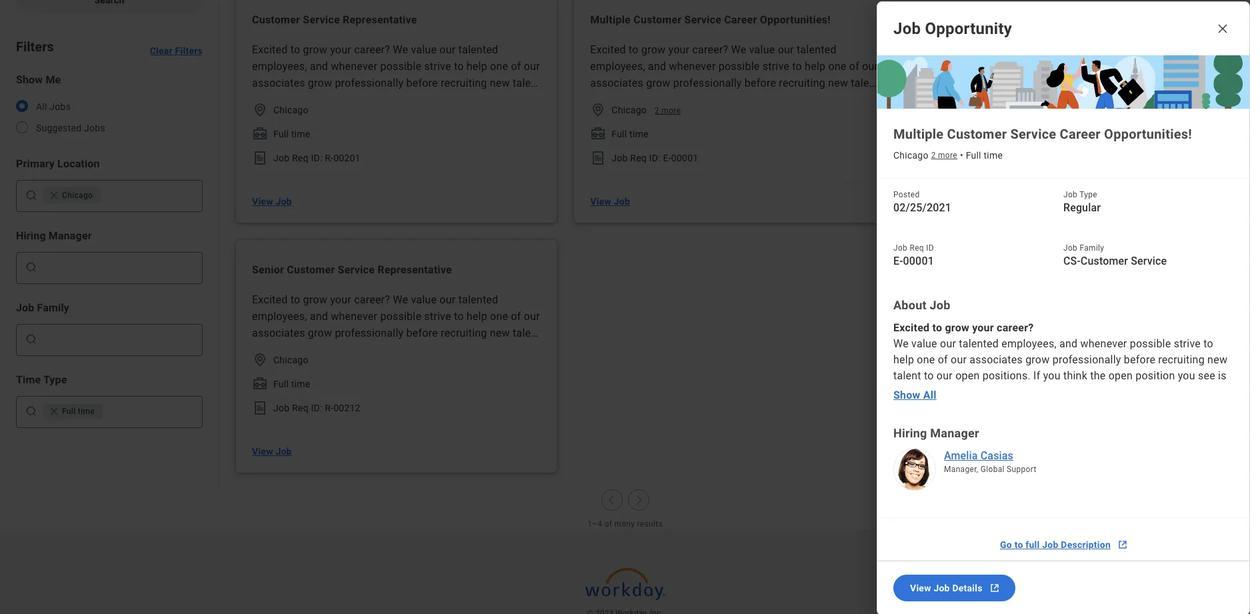 Task type: locate. For each thing, give the bounding box(es) containing it.
make up chicago 2 more • full time
[[929, 127, 956, 139]]

make for senior customer service representative
[[252, 377, 279, 390]]

make for regional sales manager
[[929, 127, 956, 139]]

id down 2 more at the right top of the page
[[649, 153, 658, 163]]

show inside button
[[894, 389, 921, 401]]

location image for customer service representative
[[252, 102, 268, 118]]

show
[[16, 73, 43, 86], [894, 389, 921, 401]]

view job button for multiple
[[585, 188, 636, 215]]

more up job req id : e-00001
[[662, 106, 681, 115]]

1 vertical spatial talented
[[459, 293, 498, 306]]

show inside filters "tab panel"
[[16, 73, 43, 86]]

1 vertical spatial search image
[[25, 333, 38, 346]]

jobs for all jobs
[[50, 101, 71, 112]]

amelia
[[944, 450, 978, 462]]

1 jobrequisitionid image from the left
[[590, 150, 606, 166]]

people for regional sales manager
[[1180, 110, 1213, 123]]

1 horizontal spatial difference
[[991, 127, 1040, 139]]

ext link image
[[1117, 538, 1130, 552], [988, 582, 1002, 595]]

search image down "job family"
[[25, 333, 38, 346]]

time for multiple customer service career opportunities!
[[630, 129, 649, 139]]

senior
[[252, 263, 284, 276]]

excited to grow your career? we value our talented employees, and whenever possible strive to help one of our associates grow professionally before recruiting new talent to our open positions. if you think the open position you see is right for you, we encourage you to apply!
[[894, 321, 1231, 398]]

search image left remove icon at the left top
[[25, 189, 38, 202]]

help inside excited to grow your career? we value our talented employees, and whenever possible strive to help one of our associates grow professionally before recruiting new talent to our open positions. if you think the open position you see is right for you, we encourage you to apply!
[[894, 353, 914, 366]]

if inside excited to grow your career? we value our talented employees, and whenever possible strive to help one of our associates grow professionally before recruiting new talent to our open positions. if you think the open position you see is right for you, we encourage you to apply!
[[1034, 369, 1041, 382]]

id left 00201
[[311, 153, 320, 163]]

1 vertical spatial value
[[411, 293, 437, 306]]

0 vertical spatial positions.
[[987, 93, 1035, 106]]

view job down the job req id : r-00212
[[252, 446, 292, 457]]

0 vertical spatial one
[[1167, 60, 1185, 73]]

hiring down the show all button
[[894, 426, 927, 440]]

recruiting for senior customer service representative
[[441, 327, 487, 339]]

hiring
[[16, 229, 46, 242], [894, 426, 927, 440]]

full up •
[[950, 129, 966, 139]]

multiple customer service career opportunities! inside job opportunity dialog
[[894, 126, 1192, 142]]

of
[[1188, 60, 1198, 73], [511, 310, 521, 323], [938, 353, 948, 366], [605, 520, 613, 529]]

in for manager
[[1043, 127, 1052, 139]]

we up 00212
[[348, 360, 362, 373]]

chicago up job req id : r-00201
[[273, 105, 309, 115]]

ext link image right description
[[1117, 538, 1130, 552]]

time
[[291, 129, 310, 139], [630, 129, 649, 139], [968, 129, 987, 139], [984, 150, 1003, 161], [291, 379, 310, 390], [78, 407, 95, 416]]

2 vertical spatial one
[[917, 353, 935, 366]]

2 vertical spatial manager
[[931, 426, 980, 440]]

1 vertical spatial and
[[310, 310, 328, 323]]

0 horizontal spatial opportunities!
[[760, 13, 831, 26]]

time for senior customer service representative
[[291, 379, 310, 390]]

chicago left 2 more at the right top of the page
[[612, 105, 647, 115]]

chicago for regional sales manager
[[950, 105, 985, 115]]

2 location image from the left
[[590, 102, 606, 118]]

associates
[[929, 77, 982, 89], [252, 327, 305, 339], [970, 353, 1023, 366]]

manager up amelia
[[931, 426, 980, 440]]

e-
[[663, 153, 672, 163], [894, 255, 903, 267]]

remove image
[[49, 190, 59, 201], [49, 406, 62, 417], [49, 406, 59, 417]]

full time
[[273, 129, 310, 139], [612, 129, 649, 139], [950, 129, 987, 139], [273, 379, 310, 390], [62, 407, 95, 416]]

and
[[987, 60, 1005, 73], [310, 310, 328, 323], [1060, 337, 1078, 350]]

view job button
[[247, 188, 297, 215], [585, 188, 636, 215], [924, 188, 974, 215], [247, 438, 297, 465]]

2 vertical spatial and
[[1060, 337, 1078, 350]]

2 horizontal spatial talent
[[1190, 77, 1218, 89]]

one for senior customer service representative
[[490, 310, 508, 323]]

excited down the job opportunity in the top right of the page
[[929, 43, 965, 56]]

full up job req id : e-00001
[[612, 129, 627, 139]]

talented inside excited to grow your career? we value our talented employees, and whenever possible strive to help one of our associates grow professionally before recruiting new talent to our open positions. if you think the open position you see is right for you, we encourage you to apply!
[[959, 337, 999, 350]]

type inside job type regular
[[1080, 190, 1098, 199]]

jobrequisitionid element for customer
[[252, 150, 268, 166]]

professionally
[[1012, 77, 1080, 89], [335, 327, 404, 339], [1053, 353, 1122, 366]]

1 vertical spatial jobrequisitionid image
[[252, 400, 268, 416]]

location element
[[252, 102, 268, 118], [590, 102, 606, 118], [929, 102, 945, 118], [252, 352, 268, 368]]

more left •
[[938, 151, 958, 160]]

2 horizontal spatial your
[[1007, 43, 1028, 56]]

encourage for manager
[[1041, 110, 1093, 123]]

we for service
[[348, 360, 362, 373]]

multiple
[[590, 13, 631, 26], [894, 126, 944, 142]]

employees, for regional
[[929, 60, 984, 73]]

associates for senior
[[252, 327, 305, 339]]

view job button for regional
[[924, 188, 974, 215]]

1 vertical spatial excited to grow your career? we value our talented employees, and whenever possible strive to help one of our associates grow professionally before recruiting new talent to our open positions. if you think the open position you see is right for you, we encourage you to apply!  our people make all the difference in our success.
[[252, 293, 541, 390]]

search image up "job family"
[[25, 261, 38, 274]]

filters
[[16, 39, 54, 55], [175, 45, 203, 56]]

1 vertical spatial ext link image
[[988, 582, 1002, 595]]

apply!
[[1128, 110, 1157, 123], [452, 360, 481, 373], [1062, 386, 1091, 398]]

view job button right posted
[[924, 188, 974, 215]]

pagination element
[[0, 490, 1251, 530]]

full down the time type
[[62, 407, 76, 416]]

chicago right location icon
[[273, 355, 309, 365]]

open
[[960, 93, 985, 106], [1113, 93, 1138, 106], [284, 343, 308, 356], [437, 343, 461, 356], [956, 369, 980, 382], [1109, 369, 1133, 382]]

0 horizontal spatial right
[[283, 360, 306, 373]]

full time down the time type
[[62, 407, 95, 416]]

0 vertical spatial apply!
[[1128, 110, 1157, 123]]

manager inside job opportunity dialog
[[931, 426, 980, 440]]

type inside filters "tab panel"
[[43, 374, 67, 386]]

1 horizontal spatial multiple customer service career opportunities!
[[894, 126, 1192, 142]]

encourage
[[1041, 110, 1093, 123], [365, 360, 416, 373], [975, 386, 1026, 398]]

0 vertical spatial success.
[[1074, 127, 1117, 139]]

chicago for multiple customer service career opportunities!
[[612, 105, 647, 115]]

0 horizontal spatial 2 more button
[[655, 105, 681, 116]]

view job button for customer
[[247, 188, 297, 215]]

jobrequisitionid image left job req id : e-00001
[[590, 150, 606, 166]]

2 search image from the top
[[25, 333, 38, 346]]

: left 00234
[[997, 153, 999, 163]]

jobs right suggested
[[84, 123, 105, 133]]

1 location image from the left
[[252, 102, 268, 118]]

type right time on the left of the page
[[43, 374, 67, 386]]

id right •
[[988, 153, 997, 163]]

make down location icon
[[252, 377, 279, 390]]

talent for senior customer service representative
[[513, 327, 541, 339]]

0 horizontal spatial value
[[411, 293, 437, 306]]

view job button down job req id : e-00001
[[585, 188, 636, 215]]

id for multiple customer service career opportunities!
[[649, 153, 658, 163]]

2
[[655, 106, 660, 115], [932, 151, 936, 160]]

view for senior customer service representative
[[252, 446, 273, 457]]

hiring manager up amelia
[[894, 426, 980, 440]]

all inside the show all button
[[924, 389, 937, 401]]

clear
[[150, 45, 173, 56]]

ext link image inside "go to full job description" link
[[1117, 538, 1130, 552]]

2 horizontal spatial before
[[1124, 353, 1156, 366]]

: for customer
[[320, 153, 322, 163]]

full time up job req id : r-00201
[[273, 129, 310, 139]]

2 more
[[655, 106, 681, 115]]

we right the show all button
[[958, 386, 972, 398]]

excited inside excited to grow your career? we value our talented employees, and whenever possible strive to help one of our associates grow professionally before recruiting new talent to our open positions. if you think the open position you see is right for you, we encourage you to apply!
[[894, 321, 930, 334]]

we
[[1070, 43, 1085, 56], [393, 293, 408, 306], [894, 337, 909, 350]]

: left 00212
[[320, 403, 322, 414]]

for for sales
[[985, 110, 999, 123]]

you, up 00212
[[325, 360, 345, 373]]

2 vertical spatial we
[[958, 386, 972, 398]]

manager down chicago button
[[49, 229, 92, 242]]

view for regional sales manager
[[929, 196, 950, 207]]

2 horizontal spatial value
[[1088, 43, 1114, 56]]

positions. for manager
[[987, 93, 1035, 106]]

1 vertical spatial more
[[938, 151, 958, 160]]

filters up show me
[[16, 39, 54, 55]]

filters right clear
[[175, 45, 203, 56]]

1 vertical spatial we
[[348, 360, 362, 373]]

hiring manager
[[16, 229, 92, 242], [894, 426, 980, 440]]

0 vertical spatial encourage
[[1041, 110, 1093, 123]]

hiring manager down remove icon at the left top
[[16, 229, 92, 242]]

0 horizontal spatial your
[[330, 293, 351, 306]]

time type element for customer
[[252, 126, 268, 142]]

view job down job req id : e-00001
[[590, 196, 630, 207]]

1 horizontal spatial value
[[912, 337, 938, 350]]

0 vertical spatial professionally
[[1012, 77, 1080, 89]]

2 horizontal spatial location image
[[929, 102, 945, 118]]

excited to grow your career? we value our talented employees, and whenever possible strive to help one of our associates grow professionally before recruiting new talent to our open positions. if you think the open position you see is right for you, we encourage you to apply!  our people make all the difference in our success. for service
[[252, 293, 541, 390]]

x image
[[1217, 22, 1230, 35]]

0 vertical spatial all
[[958, 127, 970, 139]]

career? inside excited to grow your career? we value our talented employees, and whenever possible strive to help one of our associates grow professionally before recruiting new talent to our open positions. if you think the open position you see is right for you, we encourage you to apply!
[[997, 321, 1034, 334]]

positions.
[[987, 93, 1035, 106], [311, 343, 359, 356], [983, 369, 1031, 382]]

view job button down job req id : r-00201
[[247, 188, 297, 215]]

chicago inside job opportunity dialog
[[894, 150, 929, 161]]

family inside filters "tab panel"
[[37, 301, 69, 314]]

type for time type
[[43, 374, 67, 386]]

1 vertical spatial hiring
[[894, 426, 927, 440]]

manager right "sales" at the right of the page
[[1005, 13, 1049, 26]]

jobrequisitionid element left job req id : e-00001
[[590, 150, 606, 166]]

jobrequisitionid element left •
[[929, 150, 945, 166]]

full time up •
[[950, 129, 987, 139]]

success. for regional sales manager
[[1074, 127, 1117, 139]]

1 search image from the top
[[25, 189, 38, 202]]

go to full job description
[[1000, 540, 1111, 550]]

2 more button up job req id : e-00001
[[655, 105, 681, 116]]

recruiting
[[1118, 77, 1164, 89], [441, 327, 487, 339], [1159, 353, 1205, 366]]

your
[[1007, 43, 1028, 56], [330, 293, 351, 306], [973, 321, 994, 334]]

career
[[724, 13, 757, 26], [1060, 126, 1101, 142]]

right
[[960, 110, 983, 123], [283, 360, 306, 373], [894, 386, 916, 398]]

opportunities! inside job opportunity dialog
[[1105, 126, 1192, 142]]

the inside excited to grow your career? we value our talented employees, and whenever possible strive to help one of our associates grow professionally before recruiting new talent to our open positions. if you think the open position you see is right for you, we encourage you to apply!
[[1091, 369, 1106, 382]]

00001 down 2 more at the right top of the page
[[672, 153, 699, 163]]

jobrequisitionid element left job req id : r-00201
[[252, 150, 268, 166]]

hiring manager inside job opportunity dialog
[[894, 426, 980, 440]]

we
[[1024, 110, 1038, 123], [348, 360, 362, 373], [958, 386, 972, 398]]

2 up job req id : e-00001
[[655, 106, 660, 115]]

time type element for multiple
[[590, 126, 606, 142]]

positions. inside excited to grow your career? we value our talented employees, and whenever possible strive to help one of our associates grow professionally before recruiting new talent to our open positions. if you think the open position you see is right for you, we encourage you to apply!
[[983, 369, 1031, 382]]

1 horizontal spatial people
[[1180, 110, 1213, 123]]

all for senior
[[282, 377, 293, 390]]

0 vertical spatial hiring
[[16, 229, 46, 242]]

0 vertical spatial career
[[724, 13, 757, 26]]

0 vertical spatial whenever
[[1008, 60, 1054, 73]]

2 more button left •
[[932, 150, 958, 162]]

view job button down the job req id : r-00212
[[247, 438, 297, 465]]

1 vertical spatial show
[[894, 389, 921, 401]]

e- down 2 more at the right top of the page
[[663, 153, 672, 163]]

customer
[[252, 13, 300, 26], [634, 13, 682, 26], [947, 126, 1007, 142], [1081, 255, 1129, 267], [287, 263, 335, 276]]

:
[[320, 153, 322, 163], [658, 153, 661, 163], [997, 153, 999, 163], [320, 403, 322, 414]]

success.
[[1074, 127, 1117, 139], [397, 377, 440, 390]]

2 vertical spatial excited
[[894, 321, 930, 334]]

service
[[303, 13, 340, 26], [685, 13, 722, 26], [1011, 126, 1057, 142], [1131, 255, 1167, 267], [338, 263, 375, 276]]

0 horizontal spatial see
[[252, 360, 269, 373]]

manager,
[[944, 465, 979, 474]]

full time up the job req id : r-00212
[[273, 379, 310, 390]]

2 left •
[[932, 151, 936, 160]]

in
[[1043, 127, 1052, 139], [366, 377, 375, 390]]

job opportunity dialog
[[877, 1, 1251, 614]]

chicago up •
[[950, 105, 985, 115]]

difference
[[991, 127, 1040, 139], [314, 377, 364, 390]]

1 horizontal spatial manager
[[931, 426, 980, 440]]

family
[[1080, 243, 1105, 253], [37, 301, 69, 314]]

for
[[985, 110, 999, 123], [309, 360, 322, 373], [919, 386, 933, 398]]

excited to grow your career? we value our talented employees, and whenever possible strive to help one of our associates grow professionally before recruiting new talent to our open positions. if you think the open position you see is right for you, we encourage you to apply!  our people make all the difference in our success. for manager
[[929, 43, 1218, 139]]

in for service
[[366, 377, 375, 390]]

req for senior customer service representative
[[292, 403, 309, 414]]

id inside job req id e-00001
[[927, 243, 934, 253]]

2 horizontal spatial employees,
[[1002, 337, 1057, 350]]

2 vertical spatial we
[[894, 337, 909, 350]]

career inside job opportunity dialog
[[1060, 126, 1101, 142]]

location element for multiple customer service career opportunities!
[[590, 102, 606, 118]]

view job right posted
[[929, 196, 969, 207]]

is inside excited to grow your career? we value our talented employees, and whenever possible strive to help one of our associates grow professionally before recruiting new talent to our open positions. if you think the open position you see is right for you, we encourage you to apply!
[[1219, 369, 1227, 382]]

jobrequisitionid image left job req id : r-00201
[[252, 150, 268, 166]]

strive for regional sales manager
[[1101, 60, 1128, 73]]

1 vertical spatial make
[[252, 377, 279, 390]]

employees, for senior
[[252, 310, 307, 323]]

and for sales
[[987, 60, 1005, 73]]

all
[[36, 101, 47, 112], [924, 389, 937, 401]]

0 vertical spatial show
[[16, 73, 43, 86]]

you,
[[1002, 110, 1022, 123], [325, 360, 345, 373], [936, 386, 955, 398]]

0 vertical spatial more
[[662, 106, 681, 115]]

e- inside filters "tab panel"
[[663, 153, 672, 163]]

strive
[[1101, 60, 1128, 73], [424, 310, 451, 323], [1174, 337, 1201, 350]]

id
[[311, 153, 320, 163], [649, 153, 658, 163], [988, 153, 997, 163], [927, 243, 934, 253], [311, 403, 320, 414]]

2 horizontal spatial manager
[[1005, 13, 1049, 26]]

req for customer service representative
[[292, 153, 309, 163]]

excited down senior
[[252, 293, 288, 306]]

possible inside excited to grow your career? we value our talented employees, and whenever possible strive to help one of our associates grow professionally before recruiting new talent to our open positions. if you think the open position you see is right for you, we encourage you to apply!
[[1130, 337, 1171, 350]]

1 horizontal spatial encourage
[[975, 386, 1026, 398]]

0 horizontal spatial our
[[483, 360, 501, 373]]

time inside button
[[78, 407, 95, 416]]

0 horizontal spatial new
[[490, 327, 510, 339]]

full time up job req id : e-00001
[[612, 129, 649, 139]]

job inside job type regular
[[1064, 190, 1078, 199]]

1 horizontal spatial excited to grow your career? we value our talented employees, and whenever possible strive to help one of our associates grow professionally before recruiting new talent to our open positions. if you think the open position you see is right for you, we encourage you to apply!  our people make all the difference in our success.
[[929, 43, 1218, 139]]

see
[[929, 110, 946, 123], [252, 360, 269, 373], [1199, 369, 1216, 382]]

all up •
[[958, 127, 970, 139]]

id left 00212
[[311, 403, 320, 414]]

talent inside excited to grow your career? we value our talented employees, and whenever possible strive to help one of our associates grow professionally before recruiting new talent to our open positions. if you think the open position you see is right for you, we encourage you to apply!
[[894, 369, 922, 382]]

jobs
[[50, 101, 71, 112], [84, 123, 105, 133]]

1 vertical spatial manager
[[49, 229, 92, 242]]

of inside the pagination "element"
[[605, 520, 613, 529]]

chevron left image
[[605, 494, 619, 507]]

e- inside job req id e-00001
[[894, 255, 903, 267]]

1 vertical spatial right
[[283, 360, 306, 373]]

full up job req id : r-00201
[[273, 129, 289, 139]]

primary location
[[16, 157, 100, 170]]

id down 02/25/2021 at the right
[[927, 243, 934, 253]]

job inside "go to full job description" link
[[1043, 540, 1059, 550]]

1 vertical spatial success.
[[397, 377, 440, 390]]

is for senior
[[272, 360, 281, 373]]

one
[[1167, 60, 1185, 73], [490, 310, 508, 323], [917, 353, 935, 366]]

0 horizontal spatial jobrequisitionid image
[[590, 150, 606, 166]]

chicago down location
[[62, 191, 93, 200]]

0 horizontal spatial career
[[724, 13, 757, 26]]

difference for service
[[314, 377, 364, 390]]

0 vertical spatial 2
[[655, 106, 660, 115]]

00001 up about job at the right
[[903, 255, 934, 267]]

1 vertical spatial all
[[282, 377, 293, 390]]

2 horizontal spatial help
[[1143, 60, 1164, 73]]

chicago 2 more • full time
[[894, 150, 1003, 161]]

jobrequisitionid image down location icon
[[252, 400, 268, 416]]

possible for service
[[380, 310, 422, 323]]

1 vertical spatial apply!
[[452, 360, 481, 373]]

0 vertical spatial multiple customer service career opportunities!
[[590, 13, 831, 26]]

remove image inside chicago button
[[49, 190, 59, 201]]

jobrequisitionid image
[[252, 150, 268, 166], [252, 400, 268, 416]]

1–4 of many results
[[588, 520, 663, 529]]

1 vertical spatial professionally
[[335, 327, 404, 339]]

all
[[958, 127, 970, 139], [282, 377, 293, 390]]

1 vertical spatial 2 more button
[[932, 150, 958, 162]]

0 vertical spatial employees,
[[929, 60, 984, 73]]

full inside job opportunity dialog
[[966, 150, 982, 161]]

search image
[[25, 261, 38, 274], [25, 405, 38, 418]]

regular
[[1064, 201, 1101, 214]]

r- for sales
[[1002, 153, 1010, 163]]

1 vertical spatial e-
[[894, 255, 903, 267]]

view job details
[[910, 583, 983, 594]]

0 horizontal spatial jobs
[[50, 101, 71, 112]]

2 vertical spatial professionally
[[1053, 353, 1122, 366]]

about
[[894, 298, 927, 312]]

full time for multiple
[[612, 129, 649, 139]]

talented
[[1135, 43, 1175, 56], [459, 293, 498, 306], [959, 337, 999, 350]]

1 vertical spatial search image
[[25, 405, 38, 418]]

and inside excited to grow your career? we value our talented employees, and whenever possible strive to help one of our associates grow professionally before recruiting new talent to our open positions. if you think the open position you see is right for you, we encourage you to apply!
[[1060, 337, 1078, 350]]

we up 00234
[[1024, 110, 1038, 123]]

1 jobrequisitionid image from the top
[[252, 150, 268, 166]]

hiring manager inside filters "tab panel"
[[16, 229, 92, 242]]

1 vertical spatial recruiting
[[441, 327, 487, 339]]

family inside the job family cs-customer service
[[1080, 243, 1105, 253]]

difference up 00234
[[991, 127, 1040, 139]]

career inside filters "tab panel"
[[724, 13, 757, 26]]

job type regular
[[1064, 190, 1101, 214]]

opportunities!
[[760, 13, 831, 26], [1105, 126, 1192, 142]]

talent
[[1190, 77, 1218, 89], [513, 327, 541, 339], [894, 369, 922, 382]]

: down 2 more at the right top of the page
[[658, 153, 661, 163]]

1 horizontal spatial jobrequisitionid image
[[929, 150, 945, 166]]

time type image
[[252, 126, 268, 142], [590, 126, 606, 142], [929, 126, 945, 142], [252, 376, 268, 392]]

think
[[1068, 93, 1092, 106], [391, 343, 416, 356], [1064, 369, 1088, 382]]

job req id : r-00234
[[950, 153, 1037, 163]]

3 location image from the left
[[929, 102, 945, 118]]

career? for service
[[354, 293, 390, 306]]

1 vertical spatial think
[[391, 343, 416, 356]]

00201
[[334, 153, 361, 163]]

: left 00201
[[320, 153, 322, 163]]

employees,
[[929, 60, 984, 73], [252, 310, 307, 323], [1002, 337, 1057, 350]]

1 horizontal spatial your
[[973, 321, 994, 334]]

ext link image for go to full job description
[[1117, 538, 1130, 552]]

value
[[1088, 43, 1114, 56], [411, 293, 437, 306], [912, 337, 938, 350]]

senior customer service representative
[[252, 263, 452, 276]]

jobrequisitionid element
[[252, 150, 268, 166], [590, 150, 606, 166], [929, 150, 945, 166], [252, 400, 268, 416]]

0 vertical spatial talented
[[1135, 43, 1175, 56]]

jobs up suggested
[[50, 101, 71, 112]]

0 horizontal spatial excited to grow your career? we value our talented employees, and whenever possible strive to help one of our associates grow professionally before recruiting new talent to our open positions. if you think the open position you see is right for you, we encourage you to apply!  our people make all the difference in our success.
[[252, 293, 541, 390]]

1 horizontal spatial ext link image
[[1117, 538, 1130, 552]]

see inside excited to grow your career? we value our talented employees, and whenever possible strive to help one of our associates grow professionally before recruiting new talent to our open positions. if you think the open position you see is right for you, we encourage you to apply!
[[1199, 369, 1216, 382]]

view job
[[252, 196, 292, 207], [590, 196, 630, 207], [929, 196, 969, 207], [252, 446, 292, 457]]

1 vertical spatial whenever
[[331, 310, 378, 323]]

00001 inside filters "tab panel"
[[672, 153, 699, 163]]

if for manager
[[1038, 93, 1045, 106]]

1 horizontal spatial one
[[917, 353, 935, 366]]

0 horizontal spatial ext link image
[[988, 582, 1002, 595]]

full time for regional
[[950, 129, 987, 139]]

help for senior customer service representative
[[467, 310, 487, 323]]

1 horizontal spatial more
[[938, 151, 958, 160]]

excited down about
[[894, 321, 930, 334]]

view job button for senior
[[247, 438, 297, 465]]

1 vertical spatial 00001
[[903, 255, 934, 267]]

regional
[[929, 13, 972, 26]]

jobrequisitionid image for multiple customer service career opportunities!
[[590, 150, 606, 166]]

0 vertical spatial think
[[1068, 93, 1092, 106]]

2 vertical spatial talent
[[894, 369, 922, 382]]

location image
[[252, 102, 268, 118], [590, 102, 606, 118], [929, 102, 945, 118]]

1 vertical spatial excited
[[252, 293, 288, 306]]

req
[[292, 153, 309, 163], [630, 153, 647, 163], [969, 153, 985, 163], [910, 243, 924, 253], [292, 403, 309, 414]]

id for senior customer service representative
[[311, 403, 320, 414]]

0 horizontal spatial hiring manager
[[16, 229, 92, 242]]

value inside excited to grow your career? we value our talented employees, and whenever possible strive to help one of our associates grow professionally before recruiting new talent to our open positions. if you think the open position you see is right for you, we encourage you to apply!
[[912, 337, 938, 350]]

full inside button
[[62, 407, 76, 416]]

0 horizontal spatial manager
[[49, 229, 92, 242]]

: for multiple
[[658, 153, 661, 163]]

: for senior
[[320, 403, 322, 414]]

time type element
[[252, 126, 268, 142], [590, 126, 606, 142], [929, 126, 945, 142], [252, 376, 268, 392]]

2 horizontal spatial you,
[[1002, 110, 1022, 123]]

1 vertical spatial talent
[[513, 327, 541, 339]]

2 horizontal spatial is
[[1219, 369, 1227, 382]]

2 vertical spatial encourage
[[975, 386, 1026, 398]]

search image
[[25, 189, 38, 202], [25, 333, 38, 346]]

full
[[273, 129, 289, 139], [612, 129, 627, 139], [950, 129, 966, 139], [966, 150, 982, 161], [273, 379, 289, 390], [62, 407, 76, 416]]

position for regional sales manager
[[1140, 93, 1180, 106]]

jobrequisitionid image left •
[[929, 150, 945, 166]]

view inside job opportunity dialog
[[910, 583, 932, 594]]

all up the job req id : r-00212
[[282, 377, 293, 390]]

full up the job req id : r-00212
[[273, 379, 289, 390]]

jobrequisitionid element for senior
[[252, 400, 268, 416]]

you, up 00234
[[1002, 110, 1022, 123]]

1 vertical spatial 2
[[932, 151, 936, 160]]

to
[[967, 43, 977, 56], [1131, 60, 1141, 73], [929, 93, 939, 106], [1116, 110, 1125, 123], [291, 293, 300, 306], [454, 310, 464, 323], [933, 321, 943, 334], [1204, 337, 1214, 350], [252, 343, 262, 356], [439, 360, 449, 373], [924, 369, 934, 382], [1049, 386, 1059, 398], [1015, 540, 1024, 550]]

0 vertical spatial you,
[[1002, 110, 1022, 123]]

job family cs-customer service
[[1064, 243, 1167, 267]]

chicago up posted
[[894, 150, 929, 161]]

jobrequisitionid image
[[590, 150, 606, 166], [929, 150, 945, 166]]

hiring down chicago button
[[16, 229, 46, 242]]

jobrequisitionid element down location icon
[[252, 400, 268, 416]]

you, up amelia
[[936, 386, 955, 398]]

0 horizontal spatial success.
[[397, 377, 440, 390]]

view job down job req id : r-00201
[[252, 196, 292, 207]]

ext link image inside view job details button
[[988, 582, 1002, 595]]

amelia casias manager, global support
[[944, 450, 1037, 474]]

success. for senior customer service representative
[[397, 377, 440, 390]]

time type image for regional
[[929, 126, 945, 142]]

0 vertical spatial in
[[1043, 127, 1052, 139]]

whenever inside excited to grow your career? we value our talented employees, and whenever possible strive to help one of our associates grow professionally before recruiting new talent to our open positions. if you think the open position you see is right for you, we encourage you to apply!
[[1081, 337, 1128, 350]]

1 vertical spatial for
[[309, 360, 322, 373]]

ext link image right details in the right bottom of the page
[[988, 582, 1002, 595]]

right inside excited to grow your career? we value our talented employees, and whenever possible strive to help one of our associates grow professionally before recruiting new talent to our open positions. if you think the open position you see is right for you, we encourage you to apply!
[[894, 386, 916, 398]]

2 jobrequisitionid image from the left
[[929, 150, 945, 166]]

2 jobrequisitionid image from the top
[[252, 400, 268, 416]]

0 vertical spatial search image
[[25, 261, 38, 274]]

1 horizontal spatial you,
[[936, 386, 955, 398]]

possible for manager
[[1057, 60, 1098, 73]]

grow
[[980, 43, 1004, 56], [985, 77, 1009, 89], [303, 293, 327, 306], [945, 321, 970, 334], [308, 327, 332, 339], [1026, 353, 1050, 366]]

description
[[1061, 540, 1111, 550]]

00001
[[672, 153, 699, 163], [903, 255, 934, 267]]

type up the regular at the right top of the page
[[1080, 190, 1098, 199]]

e- up about
[[894, 255, 903, 267]]

1 horizontal spatial all
[[924, 389, 937, 401]]

service inside the job family cs-customer service
[[1131, 255, 1167, 267]]

difference up 00212
[[314, 377, 364, 390]]

job default image image
[[878, 55, 1250, 109]]

full right •
[[966, 150, 982, 161]]

0 horizontal spatial possible
[[380, 310, 422, 323]]

2 more button
[[655, 105, 681, 116], [932, 150, 958, 162]]

search image down time on the left of the page
[[25, 405, 38, 418]]

00212
[[334, 403, 361, 414]]

req inside job req id e-00001
[[910, 243, 924, 253]]



Task type: vqa. For each thing, say whether or not it's contained in the screenshot.
Business in Business Processes
no



Task type: describe. For each thing, give the bounding box(es) containing it.
jobs for suggested jobs
[[84, 123, 105, 133]]

full time button
[[43, 404, 103, 420]]

primary
[[16, 157, 55, 170]]

family for job family cs-customer service
[[1080, 243, 1105, 253]]

id for regional sales manager
[[988, 153, 997, 163]]

value for regional sales manager
[[1088, 43, 1114, 56]]

job inside job req id e-00001
[[894, 243, 908, 253]]

job family
[[16, 301, 69, 314]]

regional sales manager
[[929, 13, 1049, 26]]

we for manager
[[1070, 43, 1085, 56]]

about job
[[894, 298, 951, 312]]

chicago for customer service representative
[[273, 105, 309, 115]]

remove image for location
[[49, 190, 59, 201]]

think for service
[[391, 343, 416, 356]]

0 vertical spatial representative
[[343, 13, 417, 26]]

full time inside full time button
[[62, 407, 95, 416]]

show for show all
[[894, 389, 921, 401]]

full for customer service representative
[[273, 129, 289, 139]]

job inside the job family cs-customer service
[[1064, 243, 1078, 253]]

new inside excited to grow your career? we value our talented employees, and whenever possible strive to help one of our associates grow professionally before recruiting new talent to our open positions. if you think the open position you see is right for you, we encourage you to apply!
[[1208, 353, 1228, 366]]

clear filters button
[[150, 29, 203, 56]]

talented for regional sales manager
[[1135, 43, 1175, 56]]

chevron right image
[[632, 494, 645, 507]]

location image for regional sales manager
[[929, 102, 945, 118]]

strive inside excited to grow your career? we value our talented employees, and whenever possible strive to help one of our associates grow professionally before recruiting new talent to our open positions. if you think the open position you see is right for you, we encourage you to apply!
[[1174, 337, 1201, 350]]

you, inside excited to grow your career? we value our talented employees, and whenever possible strive to help one of our associates grow professionally before recruiting new talent to our open positions. if you think the open position you see is right for you, we encourage you to apply!
[[936, 386, 955, 398]]

location image
[[252, 352, 268, 368]]

new for senior customer service representative
[[490, 327, 510, 339]]

00234
[[1010, 153, 1037, 163]]

view job for customer
[[252, 196, 292, 207]]

show for show me
[[16, 73, 43, 86]]

opportunities! inside filters "tab panel"
[[760, 13, 831, 26]]

encourage inside excited to grow your career? we value our talented employees, and whenever possible strive to help one of our associates grow professionally before recruiting new talent to our open positions. if you think the open position you see is right for you, we encourage you to apply!
[[975, 386, 1026, 398]]

show all button
[[888, 387, 942, 403]]

we inside excited to grow your career? we value our talented employees, and whenever possible strive to help one of our associates grow professionally before recruiting new talent to our open positions. if you think the open position you see is right for you, we encourage you to apply!
[[894, 337, 909, 350]]

support
[[1007, 465, 1037, 474]]

2 inside button
[[655, 106, 660, 115]]

time type image for senior
[[252, 376, 268, 392]]

jobrequisitionid image for senior customer service representative
[[252, 400, 268, 416]]

job opportunity
[[894, 19, 1013, 38]]

family for job family
[[37, 301, 69, 314]]

filters tab panel
[[0, 0, 1251, 530]]

view job for senior
[[252, 446, 292, 457]]

one for regional sales manager
[[1167, 60, 1185, 73]]

you, for manager
[[1002, 110, 1022, 123]]

more inside chicago 2 more • full time
[[938, 151, 958, 160]]

amelia casias link
[[944, 448, 1234, 464]]

apply! for senior customer service representative
[[452, 360, 481, 373]]

our for senior customer service representative
[[483, 360, 501, 373]]

job inside view job details button
[[934, 583, 950, 594]]

before for regional sales manager
[[1083, 77, 1115, 89]]

me
[[46, 73, 61, 86]]

full time for customer
[[273, 129, 310, 139]]

career? for manager
[[1031, 43, 1067, 56]]

location image for multiple customer service career opportunities!
[[590, 102, 606, 118]]

all inside filters "tab panel"
[[36, 101, 47, 112]]

sales
[[975, 13, 1002, 26]]

if for service
[[362, 343, 368, 356]]

all jobs
[[36, 101, 71, 112]]

show all
[[894, 389, 937, 401]]

0 vertical spatial 2 more button
[[655, 105, 681, 116]]

time for regional sales manager
[[968, 129, 987, 139]]

your for service
[[330, 293, 351, 306]]

our for regional sales manager
[[1160, 110, 1178, 123]]

apply! for regional sales manager
[[1128, 110, 1157, 123]]

casias
[[981, 450, 1014, 462]]

for inside excited to grow your career? we value our talented employees, and whenever possible strive to help one of our associates grow professionally before recruiting new talent to our open positions. if you think the open position you see is right for you, we encourage you to apply!
[[919, 386, 933, 398]]

time type image for multiple
[[590, 126, 606, 142]]

multiple customer service career opportunities! inside filters "tab panel"
[[590, 13, 831, 26]]

2 more button inside job opportunity dialog
[[932, 150, 958, 162]]

location
[[57, 157, 100, 170]]

suggested jobs
[[36, 123, 105, 133]]

id for customer service representative
[[311, 153, 320, 163]]

global
[[981, 465, 1005, 474]]

opportunity
[[925, 19, 1013, 38]]

job req id : r-00201
[[273, 153, 361, 163]]

view job details button
[[894, 575, 1016, 602]]

new for regional sales manager
[[1167, 77, 1187, 89]]

position inside excited to grow your career? we value our talented employees, and whenever possible strive to help one of our associates grow professionally before recruiting new talent to our open positions. if you think the open position you see is right for you, we encourage you to apply!
[[1136, 369, 1176, 382]]

of inside excited to grow your career? we value our talented employees, and whenever possible strive to help one of our associates grow professionally before recruiting new talent to our open positions. if you think the open position you see is right for you, we encourage you to apply!
[[938, 353, 948, 366]]

req for multiple customer service career opportunities!
[[630, 153, 647, 163]]

many
[[615, 520, 635, 529]]

02/25/2021
[[894, 201, 952, 214]]

: for regional
[[997, 153, 999, 163]]

req for regional sales manager
[[969, 153, 985, 163]]

full
[[1026, 540, 1040, 550]]

talented for senior customer service representative
[[459, 293, 498, 306]]

00001 inside job req id e-00001
[[903, 255, 934, 267]]

recruiting for regional sales manager
[[1118, 77, 1164, 89]]

job req id : r-00212
[[273, 403, 361, 414]]

customer service representative
[[252, 13, 417, 26]]

r- for service
[[325, 153, 334, 163]]

0 vertical spatial manager
[[1005, 13, 1049, 26]]

posted 02/25/2021
[[894, 190, 952, 214]]

multiple inside filters "tab panel"
[[590, 13, 631, 26]]

talent for regional sales manager
[[1190, 77, 1218, 89]]

location element for regional sales manager
[[929, 102, 945, 118]]

one inside excited to grow your career? we value our talented employees, and whenever possible strive to help one of our associates grow professionally before recruiting new talent to our open positions. if you think the open position you see is right for you, we encourage you to apply!
[[917, 353, 935, 366]]

2 inside chicago 2 more • full time
[[932, 151, 936, 160]]

position for senior customer service representative
[[464, 343, 503, 356]]

time inside job opportunity dialog
[[984, 150, 1003, 161]]

see for senior
[[252, 360, 269, 373]]

posted
[[894, 190, 920, 199]]

multiple inside job opportunity dialog
[[894, 126, 944, 142]]

hiring inside job opportunity dialog
[[894, 426, 927, 440]]

1 vertical spatial representative
[[378, 263, 452, 276]]

we inside excited to grow your career? we value our talented employees, and whenever possible strive to help one of our associates grow professionally before recruiting new talent to our open positions. if you think the open position you see is right for you, we encourage you to apply!
[[958, 386, 972, 398]]

location element for senior customer service representative
[[252, 352, 268, 368]]

1 search image from the top
[[25, 261, 38, 274]]

job req id e-00001
[[894, 243, 934, 267]]

jobrequisitionid element for regional
[[929, 150, 945, 166]]

time type element for regional
[[929, 126, 945, 142]]

type for job type regular
[[1080, 190, 1098, 199]]

time type element for senior
[[252, 376, 268, 392]]

remove image
[[49, 190, 62, 201]]

chicago button
[[43, 187, 101, 203]]

location element for customer service representative
[[252, 102, 268, 118]]

right for customer
[[283, 360, 306, 373]]

strive for senior customer service representative
[[424, 310, 451, 323]]

go to full job description link
[[992, 532, 1135, 558]]

full time for senior
[[273, 379, 310, 390]]

0 horizontal spatial filters
[[16, 39, 54, 55]]

2 search image from the top
[[25, 405, 38, 418]]

right for sales
[[960, 110, 983, 123]]

full for multiple customer service career opportunities!
[[612, 129, 627, 139]]

ext link image for view job details
[[988, 582, 1002, 595]]

more inside filters "tab panel"
[[662, 106, 681, 115]]

clear filters
[[150, 45, 203, 56]]

value for senior customer service representative
[[411, 293, 437, 306]]

chicago inside chicago button
[[62, 191, 93, 200]]

jobrequisitionid image for regional sales manager
[[929, 150, 945, 166]]

people for senior customer service representative
[[504, 360, 536, 373]]

time type
[[16, 374, 67, 386]]

before for senior customer service representative
[[407, 327, 438, 339]]

hiring inside filters "tab panel"
[[16, 229, 46, 242]]

customer inside the job family cs-customer service
[[1081, 255, 1129, 267]]

results
[[637, 520, 663, 529]]

jobrequisitionid image for customer service representative
[[252, 150, 268, 166]]

view for customer service representative
[[252, 196, 273, 207]]

remove image for type
[[49, 406, 59, 417]]

excited for regional
[[929, 43, 965, 56]]

cs-
[[1064, 255, 1081, 267]]

go
[[1000, 540, 1012, 550]]

job req id : e-00001
[[612, 153, 699, 163]]

1–4
[[588, 520, 603, 529]]

recruiting inside excited to grow your career? we value our talented employees, and whenever possible strive to help one of our associates grow professionally before recruiting new talent to our open positions. if you think the open position you see is right for you, we encourage you to apply!
[[1159, 353, 1205, 366]]

associates inside excited to grow your career? we value our talented employees, and whenever possible strive to help one of our associates grow professionally before recruiting new talent to our open positions. if you think the open position you see is right for you, we encourage you to apply!
[[970, 353, 1023, 366]]

is for regional
[[949, 110, 957, 123]]

show me
[[16, 73, 61, 86]]

full for senior customer service representative
[[273, 379, 289, 390]]

time type image for customer
[[252, 126, 268, 142]]

your inside excited to grow your career? we value our talented employees, and whenever possible strive to help one of our associates grow professionally before recruiting new talent to our open positions. if you think the open position you see is right for you, we encourage you to apply!
[[973, 321, 994, 334]]

think inside excited to grow your career? we value our talented employees, and whenever possible strive to help one of our associates grow professionally before recruiting new talent to our open positions. if you think the open position you see is right for you, we encourage you to apply!
[[1064, 369, 1088, 382]]

see for regional
[[929, 110, 946, 123]]

professionally inside excited to grow your career? we value our talented employees, and whenever possible strive to help one of our associates grow professionally before recruiting new talent to our open positions. if you think the open position you see is right for you, we encourage you to apply!
[[1053, 353, 1122, 366]]

view job for regional
[[929, 196, 969, 207]]

•
[[960, 150, 964, 161]]

employees, inside excited to grow your career? we value our talented employees, and whenever possible strive to help one of our associates grow professionally before recruiting new talent to our open positions. if you think the open position you see is right for you, we encourage you to apply!
[[1002, 337, 1057, 350]]

your for manager
[[1007, 43, 1028, 56]]

encourage for service
[[365, 360, 416, 373]]

we for service
[[393, 293, 408, 306]]

apply! inside excited to grow your career? we value our talented employees, and whenever possible strive to help one of our associates grow professionally before recruiting new talent to our open positions. if you think the open position you see is right for you, we encourage you to apply!
[[1062, 386, 1091, 398]]

suggested
[[36, 123, 82, 133]]

filters inside button
[[175, 45, 203, 56]]

whenever for service
[[331, 310, 378, 323]]

time
[[16, 374, 41, 386]]

details
[[953, 583, 983, 594]]

logo image
[[585, 562, 665, 607]]

before inside excited to grow your career? we value our talented employees, and whenever possible strive to help one of our associates grow professionally before recruiting new talent to our open positions. if you think the open position you see is right for you, we encourage you to apply!
[[1124, 353, 1156, 366]]



